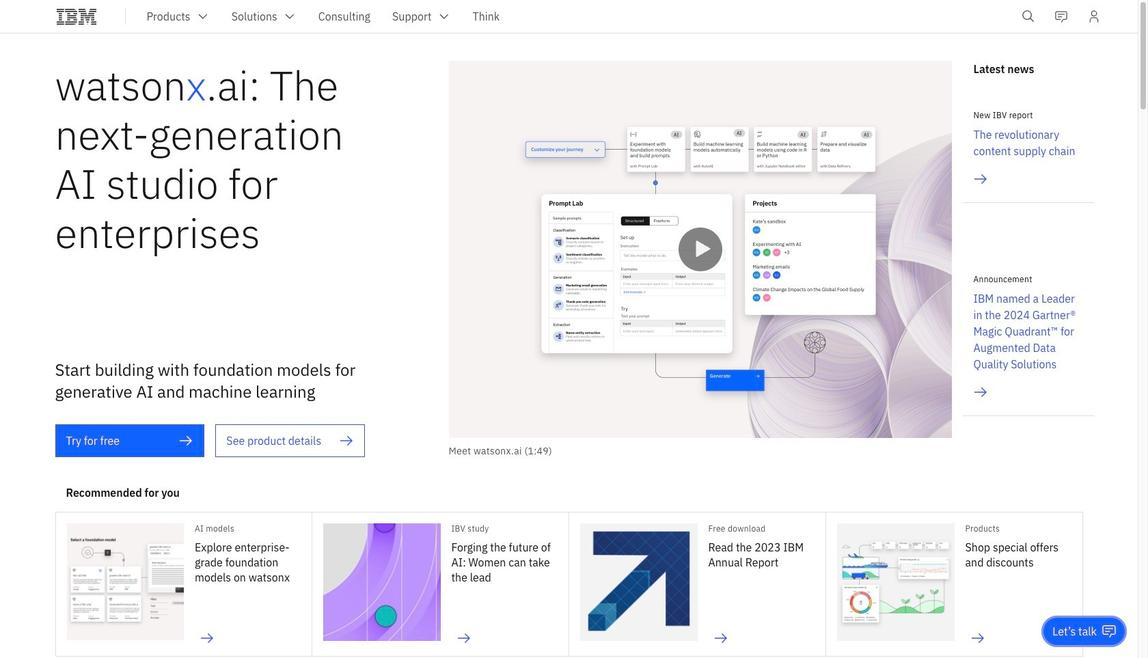 Task type: describe. For each thing, give the bounding box(es) containing it.
let's talk element
[[1053, 624, 1097, 639]]



